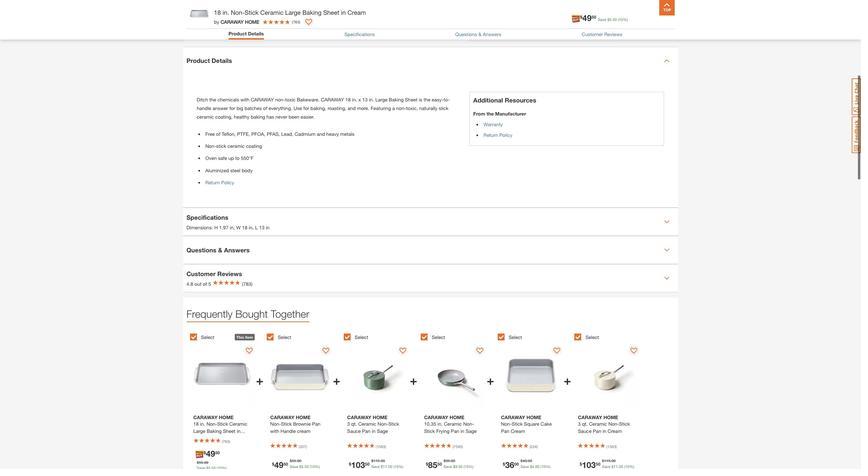 Task type: describe. For each thing, give the bounding box(es) containing it.
more.
[[357, 105, 370, 111]]

save for caraway home non-stick square cake pan cream
[[521, 464, 529, 469]]

together
[[271, 308, 310, 320]]

baking inside ditch the chemicals with caraway non-toxic bakeware. caraway 18 in. x 13 in. large baking sheet is the easy-to- handle answer for big batches of everything. use for baking, roasting, and more. featuring a non-toxic, naturally slick ceramic coating, healthy baking has never been easier.
[[389, 96, 404, 102]]

( 7595 )
[[453, 445, 463, 449]]

5 / 6 group
[[498, 330, 572, 469]]

qt. for 3 qt. ceramic non-stick sauce pan in cream
[[582, 421, 588, 427]]

13 inside specifications dimensions: h 1.97 in , w 18 in , l 13 in
[[259, 224, 265, 230]]

1 vertical spatial customer
[[187, 270, 216, 277]]

in. left x
[[352, 96, 357, 102]]

1583 for sage
[[377, 445, 385, 449]]

2 horizontal spatial 5
[[610, 17, 612, 22]]

0 vertical spatial product
[[229, 31, 247, 36]]

toxic
[[285, 96, 296, 102]]

baton
[[233, 13, 247, 20]]

( inside $ 95 . 00 save $ 9 . 50 ( 10 %)
[[464, 464, 465, 469]]

55 for $ 55 . 00
[[199, 460, 203, 465]]

been
[[289, 114, 300, 120]]

13 inside ditch the chemicals with caraway non-toxic bakeware. caraway 18 in. x 13 in. large baking sheet is the easy-to- handle answer for big batches of everything. use for baking, roasting, and more. featuring a non-toxic, naturally slick ceramic coating, healthy baking has never been easier.
[[363, 96, 368, 102]]

diy
[[599, 18, 608, 24]]

print button
[[437, 22, 460, 32]]

) for caraway home 10.35 in. ceramic non- stick frying pan in sage
[[462, 445, 463, 449]]

handle
[[281, 428, 296, 434]]

is
[[419, 96, 423, 102]]

( inside the $ 40 . 00 save $ 4 . 00 ( 10 %)
[[541, 464, 542, 469]]

1 for from the left
[[230, 105, 235, 111]]

n
[[227, 13, 231, 20]]

caraway home 3 qt. ceramic non-stick sauce pan in cream
[[578, 415, 630, 434]]

stick inside caraway home 3 qt. ceramic non-stick sauce pan in cream
[[620, 421, 630, 427]]

0 horizontal spatial questions & answers
[[187, 246, 250, 254]]

%) for caraway home non-stick brownie pan with handle cream
[[315, 464, 320, 469]]

55 for $ 55 . 00 save $ 5 . 50 ( 10 %)
[[292, 459, 296, 463]]

pan inside caraway home non-stick square cake pan cream
[[501, 428, 510, 434]]

specifications for specifications dimensions: h 1.97 in , w 18 in , l 13 in
[[187, 213, 228, 221]]

00 inside $ 95 . 00 save $ 9 . 50 ( 10 %)
[[451, 459, 456, 463]]

steel
[[230, 167, 241, 173]]

this item
[[237, 335, 253, 340]]

0 vertical spatial questions
[[456, 31, 477, 37]]

return policy for top return policy link
[[484, 132, 513, 138]]

2 caret image from the top
[[664, 276, 670, 281]]

0 vertical spatial $ 49 50
[[581, 13, 597, 23]]

+ inside 1 / 6 group
[[256, 373, 264, 388]]

safe
[[218, 155, 227, 161]]

$ 95 . 00 save $ 9 . 50 ( 10 %)
[[444, 459, 474, 469]]

ceramic for caraway home 10.35 in. ceramic non- stick frying pan in sage
[[444, 421, 462, 427]]

+ for caraway home 3 qt. ceramic non-stick sauce pan in sage
[[410, 373, 418, 388]]

sauce for caraway home 3 qt. ceramic non-stick sauce pan in cream
[[578, 428, 592, 434]]

square
[[524, 421, 540, 427]]

services
[[563, 18, 584, 24]]

ptfe,
[[237, 131, 250, 137]]

0 horizontal spatial reviews
[[217, 270, 242, 277]]

$ 115 . 00 save $ 11 . 50 ( 10 %) for sage
[[372, 459, 404, 469]]

body
[[242, 167, 253, 173]]

me
[[630, 18, 638, 24]]

( inside $ 55 . 00 save $ 5 . 50 ( 10 %)
[[310, 464, 311, 469]]

stick inside caraway home 10.35 in. ceramic non- stick frying pan in sage
[[424, 428, 435, 434]]

services button
[[563, 8, 585, 25]]

aluminized steel body
[[206, 167, 253, 173]]

00 inside 6 / 6 group
[[612, 459, 616, 463]]

1 caret image from the top
[[664, 219, 670, 225]]

save $ 5 . 50 ( 10 %)
[[598, 17, 628, 22]]

caraway home non-stick brownie pan with handle cream
[[270, 415, 321, 434]]

baking
[[251, 114, 265, 120]]

l
[[255, 224, 258, 230]]

return for top return policy link
[[484, 132, 498, 138]]

share button
[[409, 22, 434, 32]]

large inside ditch the chemicals with caraway non-toxic bakeware. caraway 18 in. x 13 in. large baking sheet is the easy-to- handle answer for big batches of everything. use for baking, roasting, and more. featuring a non-toxic, naturally slick ceramic coating, healthy baking has never been easier.
[[376, 96, 388, 102]]

easy-
[[432, 96, 444, 102]]

display image inside 1 / 6 group
[[246, 348, 253, 355]]

bought
[[236, 308, 268, 320]]

stick inside caraway home non-stick brownie pan with handle cream
[[281, 421, 292, 427]]

ceramic for 18 in. non-stick ceramic large baking sheet in cream
[[260, 9, 284, 16]]

home for caraway home 10.35 in. ceramic non- stick frying pan in sage
[[450, 415, 465, 420]]

( 337 )
[[299, 445, 307, 449]]

use
[[294, 105, 302, 111]]

1 vertical spatial answers
[[224, 246, 250, 254]]

0 horizontal spatial non-
[[275, 96, 285, 102]]

10 for caraway home non-stick brownie pan with handle cream
[[311, 464, 315, 469]]

the home depot logo image
[[189, 6, 211, 28]]

1 horizontal spatial details
[[248, 31, 264, 36]]

0 horizontal spatial 18
[[214, 9, 221, 16]]

2 for from the left
[[304, 105, 309, 111]]

0 horizontal spatial cream
[[348, 9, 366, 16]]

caraway home 10.35 in. ceramic non- stick frying pan in sage
[[424, 415, 477, 434]]

1 vertical spatial product details
[[187, 57, 232, 64]]

n baton rouge
[[227, 13, 265, 20]]

non-stick square cake pan cream image
[[498, 344, 564, 410]]

share
[[420, 23, 434, 29]]

115 for cream
[[605, 459, 611, 463]]

sage for 10.35 in. ceramic non- stick frying pan in sage
[[466, 428, 477, 434]]

everything.
[[269, 105, 292, 111]]

save for caraway home 10.35 in. ceramic non- stick frying pan in sage
[[444, 464, 452, 469]]

ditch
[[197, 96, 208, 102]]

caraway home non-stick square cake pan cream
[[501, 415, 552, 434]]

40
[[523, 459, 527, 463]]

00 inside $ 55 . 00 save $ 5 . 50 ( 10 %)
[[297, 459, 302, 463]]

1 vertical spatial non-
[[396, 105, 406, 111]]

00 inside 1 / 6 group
[[204, 460, 209, 465]]

select for caraway home non-stick square cake pan cream
[[509, 335, 522, 340]]

9
[[456, 464, 458, 469]]

18 inside ditch the chemicals with caraway non-toxic bakeware. caraway 18 in. x 13 in. large baking sheet is the easy-to- handle answer for big batches of everything. use for baking, roasting, and more. featuring a non-toxic, naturally slick ceramic coating, healthy baking has never been easier.
[[346, 96, 351, 102]]

lead,
[[281, 131, 293, 137]]

1583 for cream
[[608, 445, 616, 449]]

select for caraway home 3 qt. ceramic non-stick sauce pan in cream
[[586, 335, 599, 340]]

1 caret image from the top
[[664, 58, 670, 63]]

chemicals
[[218, 96, 239, 102]]

non-stick ceramic coating
[[206, 143, 262, 149]]

bakeware.
[[297, 96, 320, 102]]

me button
[[623, 8, 645, 25]]

up
[[229, 155, 234, 161]]

by
[[214, 19, 219, 25]]

0 vertical spatial 49
[[583, 13, 592, 23]]

stick
[[216, 143, 226, 149]]

answer
[[213, 105, 228, 111]]

caraway inside caraway home 3 qt. ceramic non-stick sauce pan in sage
[[347, 415, 372, 420]]

18 in. non-stick ceramic large baking sheet in cream
[[214, 9, 366, 16]]

save for caraway home non-stick brownie pan with handle cream
[[290, 464, 298, 469]]

0 horizontal spatial 5
[[208, 281, 211, 287]]

2 vertical spatial of
[[203, 281, 207, 287]]

( 224 )
[[530, 445, 538, 449]]

display image for caraway home non-stick brownie pan with handle cream
[[323, 348, 330, 355]]

2 , from the left
[[253, 224, 254, 230]]

0 vertical spatial large
[[285, 9, 301, 16]]

1 horizontal spatial answers
[[483, 31, 502, 37]]

caraway inside caraway home 10.35 in. ceramic non- stick frying pan in sage
[[424, 415, 449, 420]]

with inside caraway home non-stick brownie pan with handle cream
[[270, 428, 279, 434]]

metals
[[340, 131, 355, 137]]

%) for caraway home 10.35 in. ceramic non- stick frying pan in sage
[[469, 464, 474, 469]]

in inside caraway home 10.35 in. ceramic non- stick frying pan in sage
[[461, 428, 465, 434]]

. inside 1 / 6 group
[[203, 460, 204, 465]]

1 horizontal spatial ceramic
[[228, 143, 245, 149]]

non-stick brownie pan with handle cream image
[[267, 344, 333, 410]]

return policy for return policy link to the bottom
[[206, 179, 234, 185]]

diy button
[[593, 8, 615, 25]]

1 , from the left
[[234, 224, 235, 230]]

1 vertical spatial customer reviews
[[187, 270, 242, 277]]

0 vertical spatial return policy link
[[484, 132, 513, 138]]

caraway inside caraway home 3 qt. ceramic non-stick sauce pan in cream
[[578, 415, 603, 420]]

aluminized
[[206, 167, 229, 173]]

pfas,
[[267, 131, 280, 137]]

6 / 6 group
[[575, 330, 648, 469]]

3 / 6 group
[[344, 330, 418, 469]]

What can we help you find today? search field
[[320, 9, 509, 24]]

from
[[474, 111, 486, 116]]

policy for top return policy link
[[500, 132, 513, 138]]

( 783 )
[[292, 19, 300, 24]]

0 vertical spatial &
[[479, 31, 482, 37]]

save for caraway home 3 qt. ceramic non-stick sauce pan in cream
[[602, 464, 611, 469]]

in. inside caraway home 10.35 in. ceramic non- stick frying pan in sage
[[438, 421, 443, 427]]

rouge
[[249, 13, 265, 20]]

0 vertical spatial questions & answers
[[456, 31, 502, 37]]

ceramic for caraway home 3 qt. ceramic non-stick sauce pan in cream
[[589, 421, 607, 427]]

4
[[532, 464, 535, 469]]

224
[[531, 445, 537, 449]]

cream inside caraway home 3 qt. ceramic non-stick sauce pan in cream
[[608, 428, 622, 434]]

stick inside caraway home non-stick square cake pan cream
[[512, 421, 523, 427]]

1 / 6 group
[[190, 330, 264, 469]]

sheet inside ditch the chemicals with caraway non-toxic bakeware. caraway 18 in. x 13 in. large baking sheet is the easy-to- handle answer for big batches of everything. use for baking, roasting, and more. featuring a non-toxic, naturally slick ceramic coating, healthy baking has never been easier.
[[405, 96, 418, 102]]

cream
[[297, 428, 311, 434]]

1 horizontal spatial reviews
[[605, 31, 623, 37]]

batches
[[245, 105, 262, 111]]

oven
[[206, 155, 217, 161]]

) for caraway home 3 qt. ceramic non-stick sauce pan in cream
[[616, 445, 617, 449]]

70815
[[292, 13, 307, 20]]

coating
[[246, 143, 262, 149]]

easier.
[[301, 114, 315, 120]]

live chat image
[[852, 78, 862, 115]]

oven safe up to 550°f
[[206, 155, 254, 161]]

frequently bought together
[[187, 308, 310, 320]]

big
[[237, 105, 243, 111]]

in. up by caraway home
[[223, 9, 229, 16]]

pan for 10.35 in. ceramic non- stick frying pan in sage
[[451, 428, 460, 434]]

00 inside 3 / 6 group
[[381, 459, 385, 463]]

non- inside caraway home 10.35 in. ceramic non- stick frying pan in sage
[[464, 421, 474, 427]]

print
[[448, 23, 460, 29]]



Task type: vqa. For each thing, say whether or not it's contained in the screenshot.
Ceramic in the CARAWAY HOME 10.35 IN. CERAMIC NON- STICK FRYING PAN IN SAGE
yes



Task type: locate. For each thing, give the bounding box(es) containing it.
0 vertical spatial 13
[[363, 96, 368, 102]]

display image for caraway home 3 qt. ceramic non-stick sauce pan in sage
[[400, 348, 407, 355]]

pan for 3 qt. ceramic non-stick sauce pan in cream
[[593, 428, 602, 434]]

1 horizontal spatial 55
[[292, 459, 296, 463]]

select for caraway home 3 qt. ceramic non-stick sauce pan in sage
[[355, 335, 368, 340]]

ceramic down handle
[[197, 114, 214, 120]]

4 select from the left
[[432, 335, 445, 340]]

for left big
[[230, 105, 235, 111]]

1 vertical spatial questions
[[187, 246, 217, 254]]

0 vertical spatial product details
[[229, 31, 264, 36]]

13 right x
[[363, 96, 368, 102]]

10 for caraway home 3 qt. ceramic non-stick sauce pan in sage
[[395, 464, 399, 469]]

%) for caraway home 3 qt. ceramic non-stick sauce pan in sage
[[399, 464, 404, 469]]

1 vertical spatial specifications
[[187, 213, 228, 221]]

sage inside caraway home 3 qt. ceramic non-stick sauce pan in sage
[[377, 428, 388, 434]]

337
[[300, 445, 306, 449]]

reviews up (783)
[[217, 270, 242, 277]]

featuring
[[371, 105, 391, 111]]

in
[[341, 9, 346, 16], [230, 224, 234, 230], [249, 224, 253, 230], [266, 224, 270, 230], [372, 428, 376, 434], [461, 428, 465, 434], [603, 428, 607, 434]]

1 vertical spatial and
[[317, 131, 325, 137]]

with inside ditch the chemicals with caraway non-toxic bakeware. caraway 18 in. x 13 in. large baking sheet is the easy-to- handle answer for big batches of everything. use for baking, roasting, and more. featuring a non-toxic, naturally slick ceramic coating, healthy baking has never been easier.
[[241, 96, 250, 102]]

3 + from the left
[[410, 373, 418, 388]]

ceramic inside ditch the chemicals with caraway non-toxic bakeware. caraway 18 in. x 13 in. large baking sheet is the easy-to- handle answer for big batches of everything. use for baking, roasting, and more. featuring a non-toxic, naturally slick ceramic coating, healthy baking has never been easier.
[[197, 114, 214, 120]]

) inside 5 / 6 group
[[537, 445, 538, 449]]

policy down aluminized steel body
[[221, 179, 234, 185]]

%) for caraway home non-stick square cake pan cream
[[546, 464, 551, 469]]

0 horizontal spatial sage
[[377, 428, 388, 434]]

1 horizontal spatial sauce
[[578, 428, 592, 434]]

2 horizontal spatial the
[[487, 111, 494, 116]]

10 inside $ 95 . 00 save $ 9 . 50 ( 10 %)
[[465, 464, 469, 469]]

display image inside 6 / 6 group
[[631, 348, 638, 355]]

50 inside $ 55 . 00 save $ 5 . 50 ( 10 %)
[[305, 464, 309, 469]]

$
[[581, 14, 583, 19], [608, 17, 610, 22], [204, 450, 206, 455], [290, 459, 292, 463], [372, 459, 374, 463], [444, 459, 446, 463], [521, 459, 523, 463], [602, 459, 605, 463], [197, 460, 199, 465], [272, 462, 274, 467], [349, 462, 351, 467], [426, 462, 428, 467], [503, 462, 505, 467], [580, 462, 582, 467], [299, 464, 302, 469], [381, 464, 383, 469], [453, 464, 456, 469], [530, 464, 532, 469], [612, 464, 614, 469]]

2 ( 1583 ) from the left
[[607, 445, 617, 449]]

1 vertical spatial $ 49 50
[[204, 449, 220, 459]]

1 horizontal spatial return policy link
[[484, 132, 513, 138]]

) for caraway home 3 qt. ceramic non-stick sauce pan in sage
[[385, 445, 386, 449]]

return policy down warranty
[[484, 132, 513, 138]]

specifications dimensions: h 1.97 in , w 18 in , l 13 in
[[187, 213, 270, 230]]

0 horizontal spatial &
[[218, 246, 222, 254]]

+ inside the 4 / 6 group
[[487, 373, 495, 388]]

policy down warranty
[[500, 132, 513, 138]]

ceramic for caraway home 3 qt. ceramic non-stick sauce pan in sage
[[359, 421, 377, 427]]

1 $ 115 . 00 save $ 11 . 50 ( 10 %) from the left
[[372, 459, 404, 469]]

1 11 from the left
[[383, 464, 387, 469]]

3 for 3 qt. ceramic non-stick sauce pan in sage
[[347, 421, 350, 427]]

to
[[235, 155, 240, 161]]

1 horizontal spatial sheet
[[405, 96, 418, 102]]

1 115 from the left
[[374, 459, 380, 463]]

slick
[[439, 105, 449, 111]]

sage
[[377, 428, 388, 434], [466, 428, 477, 434]]

55 inside $ 55 . 00 save $ 5 . 50 ( 10 %)
[[292, 459, 296, 463]]

55 inside 1 / 6 group
[[199, 460, 203, 465]]

2 + from the left
[[333, 373, 341, 388]]

1 horizontal spatial return
[[484, 132, 498, 138]]

heavy
[[326, 131, 339, 137]]

sauce
[[347, 428, 361, 434], [578, 428, 592, 434]]

pfoa,
[[252, 131, 266, 137]]

$ 49 50 inside 1 / 6 group
[[204, 449, 220, 459]]

1 select from the left
[[201, 335, 215, 340]]

cake
[[541, 421, 552, 427]]

by caraway home
[[214, 19, 259, 25]]

home inside caraway home non-stick brownie pan with handle cream
[[296, 415, 311, 420]]

stick
[[245, 9, 259, 16], [281, 421, 292, 427], [389, 421, 399, 427], [512, 421, 523, 427], [620, 421, 630, 427], [424, 428, 435, 434]]

caraway inside caraway home non-stick brownie pan with handle cream
[[270, 415, 295, 420]]

$ 40 . 00 save $ 4 . 00 ( 10 %)
[[521, 459, 551, 469]]

teflon,
[[222, 131, 236, 137]]

save for caraway home 3 qt. ceramic non-stick sauce pan in sage
[[372, 464, 380, 469]]

1 vertical spatial of
[[216, 131, 221, 137]]

home inside caraway home 10.35 in. ceramic non- stick frying pan in sage
[[450, 415, 465, 420]]

$ 55 . 00
[[197, 460, 209, 465]]

4 / 6 group
[[421, 330, 495, 469]]

return down warranty
[[484, 132, 498, 138]]

%) for caraway home 3 qt. ceramic non-stick sauce pan in cream
[[630, 464, 635, 469]]

2 select from the left
[[278, 335, 292, 340]]

0 horizontal spatial return policy link
[[206, 179, 234, 185]]

reviews down save $ 5 . 50 ( 10 %)
[[605, 31, 623, 37]]

) down cream
[[306, 445, 307, 449]]

1 vertical spatial 18
[[346, 96, 351, 102]]

item
[[245, 335, 253, 340]]

home for caraway home 3 qt. ceramic non-stick sauce pan in sage
[[373, 415, 388, 420]]

in inside caraway home 3 qt. ceramic non-stick sauce pan in cream
[[603, 428, 607, 434]]

ceramic inside caraway home 3 qt. ceramic non-stick sauce pan in sage
[[359, 421, 377, 427]]

3 display image from the left
[[554, 348, 561, 355]]

home inside caraway home 3 qt. ceramic non-stick sauce pan in sage
[[373, 415, 388, 420]]

10 inside the $ 40 . 00 save $ 4 . 00 ( 10 %)
[[542, 464, 546, 469]]

questions & answers
[[456, 31, 502, 37], [187, 246, 250, 254]]

6 select from the left
[[586, 335, 599, 340]]

return for return policy link to the bottom
[[206, 179, 220, 185]]

11 for sage
[[383, 464, 387, 469]]

1 vertical spatial caret image
[[664, 276, 670, 281]]

) inside 6 / 6 group
[[616, 445, 617, 449]]

%) inside $ 95 . 00 save $ 9 . 50 ( 10 %)
[[469, 464, 474, 469]]

qt. inside caraway home 3 qt. ceramic non-stick sauce pan in cream
[[582, 421, 588, 427]]

0 vertical spatial specifications
[[345, 31, 375, 37]]

3 for 3 qt. ceramic non-stick sauce pan in cream
[[578, 421, 581, 427]]

ceramic
[[260, 9, 284, 16], [359, 421, 377, 427], [444, 421, 462, 427], [589, 421, 607, 427]]

) inside 2 / 6 group
[[306, 445, 307, 449]]

1 horizontal spatial 18
[[242, 224, 248, 230]]

w
[[236, 224, 241, 230]]

questions & answers down h
[[187, 246, 250, 254]]

customer reviews up 4.8 out of 5
[[187, 270, 242, 277]]

2 caret image from the top
[[664, 247, 670, 253]]

qt. for 3 qt. ceramic non-stick sauce pan in sage
[[351, 421, 357, 427]]

0 horizontal spatial policy
[[221, 179, 234, 185]]

5 right 'out'
[[208, 281, 211, 287]]

home inside caraway home non-stick square cake pan cream
[[527, 415, 542, 420]]

select inside 2 / 6 group
[[278, 335, 292, 340]]

the
[[210, 96, 216, 102], [424, 96, 431, 102], [487, 111, 494, 116]]

from the manufacturer
[[474, 111, 526, 116]]

1 horizontal spatial customer reviews
[[582, 31, 623, 37]]

caret image
[[664, 219, 670, 225], [664, 247, 670, 253]]

0 horizontal spatial qt.
[[351, 421, 357, 427]]

1 horizontal spatial questions
[[456, 31, 477, 37]]

baking,
[[311, 105, 327, 111]]

+ inside 5 / 6 group
[[564, 373, 572, 388]]

0 horizontal spatial return
[[206, 179, 220, 185]]

0 vertical spatial with
[[241, 96, 250, 102]]

0 horizontal spatial specifications
[[187, 213, 228, 221]]

0 horizontal spatial 11
[[383, 464, 387, 469]]

sauce for caraway home 3 qt. ceramic non-stick sauce pan in sage
[[347, 428, 361, 434]]

display image for caraway home 10.35 in. ceramic non- stick frying pan in sage
[[477, 348, 484, 355]]

pan inside caraway home non-stick brownie pan with handle cream
[[312, 421, 321, 427]]

sage for 3 qt. ceramic non-stick sauce pan in sage
[[377, 428, 388, 434]]

1 vertical spatial &
[[218, 246, 222, 254]]

non- inside caraway home non-stick square cake pan cream
[[501, 421, 512, 427]]

to-
[[444, 96, 450, 102]]

for right use
[[304, 105, 309, 111]]

1 3 from the left
[[347, 421, 350, 427]]

$ 49 50 left the diy
[[581, 13, 597, 23]]

2 vertical spatial 18
[[242, 224, 248, 230]]

product image image
[[188, 3, 211, 26]]

10 for caraway home 3 qt. ceramic non-stick sauce pan in cream
[[626, 464, 630, 469]]

(783)
[[242, 281, 253, 287]]

+ for caraway home non-stick square cake pan cream
[[564, 373, 572, 388]]

1 vertical spatial 49
[[206, 449, 215, 459]]

questions down the dimensions:
[[187, 246, 217, 254]]

2 115 from the left
[[605, 459, 611, 463]]

95
[[446, 459, 450, 463]]

1 vertical spatial caret image
[[664, 247, 670, 253]]

1 sage from the left
[[377, 428, 388, 434]]

$ 115 . 00 save $ 11 . 50 ( 10 %) for cream
[[602, 459, 635, 469]]

%) inside 6 / 6 group
[[630, 464, 635, 469]]

non-
[[275, 96, 285, 102], [396, 105, 406, 111]]

13 right l
[[259, 224, 265, 230]]

%) inside 3 / 6 group
[[399, 464, 404, 469]]

of up has
[[263, 105, 267, 111]]

0 vertical spatial and
[[348, 105, 356, 111]]

customer reviews down the diy
[[582, 31, 623, 37]]

sheet up toxic,
[[405, 96, 418, 102]]

2 1583 from the left
[[608, 445, 616, 449]]

( 1583 ) inside 6 / 6 group
[[607, 445, 617, 449]]

pan inside caraway home 3 qt. ceramic non-stick sauce pan in cream
[[593, 428, 602, 434]]

1 horizontal spatial specifications
[[345, 31, 375, 37]]

1.97
[[219, 224, 229, 230]]

0 horizontal spatial 3
[[347, 421, 350, 427]]

1583 inside 3 / 6 group
[[377, 445, 385, 449]]

home for caraway home 3 qt. ceramic non-stick sauce pan in cream
[[604, 415, 619, 420]]

%)
[[623, 17, 628, 22], [315, 464, 320, 469], [399, 464, 404, 469], [469, 464, 474, 469], [546, 464, 551, 469], [630, 464, 635, 469]]

policy for return policy link to the bottom
[[221, 179, 234, 185]]

cream inside caraway home non-stick square cake pan cream
[[511, 428, 525, 434]]

5 right the diy
[[610, 17, 612, 22]]

0 vertical spatial caret image
[[664, 219, 670, 225]]

customer reviews button
[[582, 31, 623, 37], [582, 31, 623, 37]]

1583 inside 6 / 6 group
[[608, 445, 616, 449]]

& right print button
[[479, 31, 482, 37]]

large up featuring
[[376, 96, 388, 102]]

2 display image from the left
[[477, 348, 484, 355]]

non- up everything.
[[275, 96, 285, 102]]

0 horizontal spatial baking
[[303, 9, 322, 16]]

specifications inside specifications dimensions: h 1.97 in , w 18 in , l 13 in
[[187, 213, 228, 221]]

caret image
[[664, 58, 670, 63], [664, 276, 670, 281]]

3 select from the left
[[355, 335, 368, 340]]

1583
[[377, 445, 385, 449], [608, 445, 616, 449]]

) down caraway home 3 qt. ceramic non-stick sauce pan in sage
[[385, 445, 386, 449]]

the for ditch
[[210, 96, 216, 102]]

sauce inside caraway home 3 qt. ceramic non-stick sauce pan in cream
[[578, 428, 592, 434]]

18 left x
[[346, 96, 351, 102]]

questions down print
[[456, 31, 477, 37]]

of right free
[[216, 131, 221, 137]]

1 vertical spatial large
[[376, 96, 388, 102]]

save inside $ 55 . 00 save $ 5 . 50 ( 10 %)
[[290, 464, 298, 469]]

10.35
[[424, 421, 436, 427]]

1 horizontal spatial non-
[[396, 105, 406, 111]]

50
[[592, 14, 597, 19], [613, 17, 617, 22], [215, 450, 220, 455], [284, 462, 288, 467], [365, 462, 370, 467], [438, 462, 442, 467], [596, 462, 601, 467], [305, 464, 309, 469], [388, 464, 393, 469], [459, 464, 463, 469], [619, 464, 624, 469]]

18 inside specifications dimensions: h 1.97 in , w 18 in , l 13 in
[[242, 224, 248, 230]]

save inside 3 / 6 group
[[372, 464, 380, 469]]

4 + from the left
[[487, 373, 495, 388]]

) down 18 in. non-stick ceramic large baking sheet in cream in the top left of the page
[[299, 19, 300, 24]]

1 horizontal spatial policy
[[500, 132, 513, 138]]

18 right w
[[242, 224, 248, 230]]

warranty
[[484, 121, 503, 127]]

2 horizontal spatial of
[[263, 105, 267, 111]]

specifications button
[[345, 31, 375, 37], [345, 31, 375, 37]]

0 horizontal spatial details
[[212, 57, 232, 64]]

large up 783 on the left top
[[285, 9, 301, 16]]

return policy link down warranty
[[484, 132, 513, 138]]

1 horizontal spatial customer
[[582, 31, 603, 37]]

1 vertical spatial product
[[187, 57, 210, 64]]

1583 down caraway home 3 qt. ceramic non-stick sauce pan in sage
[[377, 445, 385, 449]]

( 1583 ) inside 3 / 6 group
[[376, 445, 386, 449]]

18 up by
[[214, 9, 221, 16]]

$ 49 50 up $ 55 . 00
[[204, 449, 220, 459]]

2 horizontal spatial 18
[[346, 96, 351, 102]]

0 horizontal spatial with
[[241, 96, 250, 102]]

feedback link image
[[852, 116, 862, 153]]

0 horizontal spatial questions
[[187, 246, 217, 254]]

0 vertical spatial sheet
[[323, 9, 340, 16]]

non- right a
[[396, 105, 406, 111]]

0 vertical spatial 5
[[610, 17, 612, 22]]

free of teflon, ptfe, pfoa, pfas, lead, cadmium and heavy metals
[[206, 131, 355, 137]]

1 horizontal spatial for
[[304, 105, 309, 111]]

ditch the chemicals with caraway non-toxic bakeware. caraway 18 in. x 13 in. large baking sheet is the easy-to- handle answer for big batches of everything. use for baking, roasting, and more. featuring a non-toxic, naturally slick ceramic coating, healthy baking has never been easier.
[[197, 96, 450, 120]]

1 horizontal spatial large
[[376, 96, 388, 102]]

& down 1.97
[[218, 246, 222, 254]]

non- inside caraway home non-stick brownie pan with handle cream
[[270, 421, 281, 427]]

frying
[[437, 428, 450, 434]]

5 inside $ 55 . 00 save $ 5 . 50 ( 10 %)
[[302, 464, 304, 469]]

select for caraway home 10.35 in. ceramic non- stick frying pan in sage
[[432, 335, 445, 340]]

) for caraway home non-stick square cake pan cream
[[537, 445, 538, 449]]

1583 down caraway home 3 qt. ceramic non-stick sauce pan in cream
[[608, 445, 616, 449]]

1 + from the left
[[256, 373, 264, 388]]

toxic,
[[406, 105, 418, 111]]

0 horizontal spatial ,
[[234, 224, 235, 230]]

%) inside $ 55 . 00 save $ 5 . 50 ( 10 %)
[[315, 464, 320, 469]]

550°f
[[241, 155, 254, 161]]

10 inside 3 / 6 group
[[395, 464, 399, 469]]

non- inside caraway home 3 qt. ceramic non-stick sauce pan in sage
[[378, 421, 389, 427]]

1 horizontal spatial $ 49 50
[[581, 13, 597, 23]]

( 1583 ) down caraway home 3 qt. ceramic non-stick sauce pan in cream
[[607, 445, 617, 449]]

5 select from the left
[[509, 335, 522, 340]]

1 horizontal spatial ( 1583 )
[[607, 445, 617, 449]]

11 inside 6 / 6 group
[[614, 464, 618, 469]]

$ 115 . 00 save $ 11 . 50 ( 10 %) inside 3 / 6 group
[[372, 459, 404, 469]]

return down aluminized
[[206, 179, 220, 185]]

115 inside 3 / 6 group
[[374, 459, 380, 463]]

70815 button
[[283, 13, 307, 20]]

49 inside 1 / 6 group
[[206, 449, 215, 459]]

7595
[[454, 445, 462, 449]]

return policy
[[484, 132, 513, 138], [206, 179, 234, 185]]

18
[[214, 9, 221, 16], [346, 96, 351, 102], [242, 224, 248, 230]]

of right 'out'
[[203, 281, 207, 287]]

3 qt. ceramic non-stick sauce pan in sage image
[[344, 344, 410, 410]]

click to redirect to view my cart page image
[[657, 8, 665, 17]]

of inside ditch the chemicals with caraway non-toxic bakeware. caraway 18 in. x 13 in. large baking sheet is the easy-to- handle answer for big batches of everything. use for baking, roasting, and more. featuring a non-toxic, naturally slick ceramic coating, healthy baking has never been easier.
[[263, 105, 267, 111]]

) for caraway home non-stick brownie pan with handle cream
[[306, 445, 307, 449]]

0 horizontal spatial for
[[230, 105, 235, 111]]

$ 115 . 00 save $ 11 . 50 ( 10 %) inside 6 / 6 group
[[602, 459, 635, 469]]

10 for caraway home 10.35 in. ceramic non- stick frying pan in sage
[[465, 464, 469, 469]]

ceramic inside caraway home 3 qt. ceramic non-stick sauce pan in cream
[[589, 421, 607, 427]]

cream
[[348, 9, 366, 16], [511, 428, 525, 434], [608, 428, 622, 434]]

save inside 6 / 6 group
[[602, 464, 611, 469]]

2 horizontal spatial display image
[[554, 348, 561, 355]]

1 horizontal spatial qt.
[[582, 421, 588, 427]]

, left w
[[234, 224, 235, 230]]

+ for caraway home 10.35 in. ceramic non- stick frying pan in sage
[[487, 373, 495, 388]]

this
[[237, 335, 244, 340]]

ceramic up the to
[[228, 143, 245, 149]]

specifications for specifications
[[345, 31, 375, 37]]

in. right x
[[369, 96, 374, 102]]

5 down the ( 337 )
[[302, 464, 304, 469]]

)
[[299, 19, 300, 24], [306, 445, 307, 449], [385, 445, 386, 449], [462, 445, 463, 449], [537, 445, 538, 449], [616, 445, 617, 449]]

3 qt. ceramic non-stick sauce pan in cream image
[[575, 344, 641, 410]]

select inside 1 / 6 group
[[201, 335, 215, 340]]

stick inside caraway home 3 qt. ceramic non-stick sauce pan in sage
[[389, 421, 399, 427]]

and left the heavy
[[317, 131, 325, 137]]

the right the is
[[424, 96, 431, 102]]

display image inside 3 / 6 group
[[400, 348, 407, 355]]

never
[[276, 114, 288, 120]]

2 3 from the left
[[578, 421, 581, 427]]

1 horizontal spatial 3
[[578, 421, 581, 427]]

0 vertical spatial policy
[[500, 132, 513, 138]]

home for caraway home non-stick square cake pan cream
[[527, 415, 542, 420]]

sheet right 70815
[[323, 9, 340, 16]]

customer up 4.8 out of 5
[[187, 270, 216, 277]]

49 left diy button
[[583, 13, 592, 23]]

1 vertical spatial return policy link
[[206, 179, 234, 185]]

x
[[359, 96, 361, 102]]

0 vertical spatial return
[[484, 132, 498, 138]]

pan inside caraway home 3 qt. ceramic non-stick sauce pan in sage
[[362, 428, 371, 434]]

1 vertical spatial 5
[[208, 281, 211, 287]]

1 horizontal spatial 11
[[614, 464, 618, 469]]

display image
[[306, 19, 312, 26], [323, 348, 330, 355], [400, 348, 407, 355], [631, 348, 638, 355]]

questions & answers down print
[[456, 31, 502, 37]]

1 horizontal spatial the
[[424, 96, 431, 102]]

a
[[393, 105, 395, 111]]

and left the more. at left top
[[348, 105, 356, 111]]

0 vertical spatial return policy
[[484, 132, 513, 138]]

11 for cream
[[614, 464, 618, 469]]

select inside 3 / 6 group
[[355, 335, 368, 340]]

1 horizontal spatial questions & answers
[[456, 31, 502, 37]]

0 horizontal spatial answers
[[224, 246, 250, 254]]

with left the handle at left
[[270, 428, 279, 434]]

( 1583 ) for sage
[[376, 445, 386, 449]]

0 horizontal spatial return policy
[[206, 179, 234, 185]]

2 $ 115 . 00 save $ 11 . 50 ( 10 %) from the left
[[602, 459, 635, 469]]

display image for caraway home 3 qt. ceramic non-stick sauce pan in cream
[[631, 348, 638, 355]]

1 vertical spatial policy
[[221, 179, 234, 185]]

the right from
[[487, 111, 494, 116]]

1 horizontal spatial 1583
[[608, 445, 616, 449]]

return policy down aluminized
[[206, 179, 234, 185]]

home inside caraway home 3 qt. ceramic non-stick sauce pan in cream
[[604, 415, 619, 420]]

0 horizontal spatial sheet
[[323, 9, 340, 16]]

10 for caraway home non-stick square cake pan cream
[[542, 464, 546, 469]]

2 / 6 group
[[267, 330, 341, 469]]

select for caraway home non-stick brownie pan with handle cream
[[278, 335, 292, 340]]

1 vertical spatial with
[[270, 428, 279, 434]]

1 horizontal spatial 5
[[302, 464, 304, 469]]

has
[[267, 114, 274, 120]]

in.
[[223, 9, 229, 16], [352, 96, 357, 102], [369, 96, 374, 102], [438, 421, 443, 427]]

) down caraway home 3 qt. ceramic non-stick sauce pan in cream
[[616, 445, 617, 449]]

11 inside 3 / 6 group
[[383, 464, 387, 469]]

50 inside 1 / 6 group
[[215, 450, 220, 455]]

49 up $ 55 . 00
[[206, 449, 215, 459]]

product details button
[[229, 31, 264, 38], [229, 31, 264, 36], [183, 47, 678, 74]]

display image
[[246, 348, 253, 355], [477, 348, 484, 355], [554, 348, 561, 355]]

customer reviews
[[582, 31, 623, 37], [187, 270, 242, 277]]

customer down the diy
[[582, 31, 603, 37]]

with up big
[[241, 96, 250, 102]]

10 inside $ 55 . 00 save $ 5 . 50 ( 10 %)
[[311, 464, 315, 469]]

top button
[[660, 0, 675, 15]]

0 horizontal spatial ( 1583 )
[[376, 445, 386, 449]]

5
[[610, 17, 612, 22], [208, 281, 211, 287], [302, 464, 304, 469]]

) up $ 95 . 00 save $ 9 . 50 ( 10 %)
[[462, 445, 463, 449]]

display image for caraway home non-stick square cake pan cream
[[554, 348, 561, 355]]

qt. inside caraway home 3 qt. ceramic non-stick sauce pan in sage
[[351, 421, 357, 427]]

2 11 from the left
[[614, 464, 618, 469]]

10.35 in. ceramic non-stick frying pan in sage image
[[421, 344, 487, 410]]

0 horizontal spatial $ 49 50
[[204, 449, 220, 459]]

details
[[248, 31, 264, 36], [212, 57, 232, 64]]

+
[[256, 373, 264, 388], [333, 373, 341, 388], [410, 373, 418, 388], [487, 373, 495, 388], [564, 373, 572, 388]]

115 for sage
[[374, 459, 380, 463]]

sage inside caraway home 10.35 in. ceramic non- stick frying pan in sage
[[466, 428, 477, 434]]

,
[[234, 224, 235, 230], [253, 224, 254, 230]]

0 vertical spatial baking
[[303, 9, 322, 16]]

1 ( 1583 ) from the left
[[376, 445, 386, 449]]

0 horizontal spatial and
[[317, 131, 325, 137]]

+ inside 3 / 6 group
[[410, 373, 418, 388]]

2 sage from the left
[[466, 428, 477, 434]]

display image inside 2 / 6 group
[[323, 348, 330, 355]]

10
[[619, 17, 623, 22], [311, 464, 315, 469], [395, 464, 399, 469], [465, 464, 469, 469], [542, 464, 546, 469], [626, 464, 630, 469]]

50 inside $ 95 . 00 save $ 9 . 50 ( 10 %)
[[459, 464, 463, 469]]

select inside the 4 / 6 group
[[432, 335, 445, 340]]

in inside caraway home 3 qt. ceramic non-stick sauce pan in sage
[[372, 428, 376, 434]]

2 sauce from the left
[[578, 428, 592, 434]]

3 inside caraway home 3 qt. ceramic non-stick sauce pan in sage
[[347, 421, 350, 427]]

+ for caraway home non-stick brownie pan with handle cream
[[333, 373, 341, 388]]

4.8
[[187, 281, 193, 287]]

0 horizontal spatial product
[[187, 57, 210, 64]]

healthy
[[234, 114, 250, 120]]

0 horizontal spatial ceramic
[[197, 114, 214, 120]]

policy
[[500, 132, 513, 138], [221, 179, 234, 185]]

( 1583 ) down caraway home 3 qt. ceramic non-stick sauce pan in sage
[[376, 445, 386, 449]]

1 horizontal spatial &
[[479, 31, 482, 37]]

5 + from the left
[[564, 373, 572, 388]]

non- inside caraway home 3 qt. ceramic non-stick sauce pan in cream
[[609, 421, 620, 427]]

coating,
[[215, 114, 233, 120]]

1 horizontal spatial product
[[229, 31, 247, 36]]

caraway home 3 qt. ceramic non-stick sauce pan in sage
[[347, 415, 399, 434]]

in. up frying
[[438, 421, 443, 427]]

0 vertical spatial 18
[[214, 9, 221, 16]]

1 horizontal spatial 49
[[583, 13, 592, 23]]

save inside $ 95 . 00 save $ 9 . 50 ( 10 %)
[[444, 464, 452, 469]]

additional
[[474, 96, 503, 104]]

1 horizontal spatial cream
[[511, 428, 525, 434]]

9pm
[[261, 13, 272, 20]]

home for caraway home non-stick brownie pan with handle cream
[[296, 415, 311, 420]]

1 horizontal spatial baking
[[389, 96, 404, 102]]

+ inside 2 / 6 group
[[333, 373, 341, 388]]

4.8 out of 5
[[187, 281, 211, 287]]

return policy link down aluminized
[[206, 179, 234, 185]]

pan for 3 qt. ceramic non-stick sauce pan in sage
[[362, 428, 371, 434]]

0 horizontal spatial 115
[[374, 459, 380, 463]]

( 1583 ) for cream
[[607, 445, 617, 449]]

1 qt. from the left
[[351, 421, 357, 427]]

the for from
[[487, 111, 494, 116]]

1 sauce from the left
[[347, 428, 361, 434]]

the right ditch
[[210, 96, 216, 102]]

select inside 6 / 6 group
[[586, 335, 599, 340]]

frequently
[[187, 308, 233, 320]]

1 vertical spatial return
[[206, 179, 220, 185]]

) up the $ 40 . 00 save $ 4 . 00 ( 10 %) at the right
[[537, 445, 538, 449]]

1 display image from the left
[[246, 348, 253, 355]]

caraway inside caraway home non-stick square cake pan cream
[[501, 415, 526, 420]]

cadmium
[[295, 131, 316, 137]]

2 qt. from the left
[[582, 421, 588, 427]]

1 1583 from the left
[[377, 445, 385, 449]]

0 vertical spatial caret image
[[664, 58, 670, 63]]

and inside ditch the chemicals with caraway non-toxic bakeware. caraway 18 in. x 13 in. large baking sheet is the easy-to- handle answer for big batches of everything. use for baking, roasting, and more. featuring a non-toxic, naturally slick ceramic coating, healthy baking has never been easier.
[[348, 105, 356, 111]]

, left l
[[253, 224, 254, 230]]

roasting,
[[328, 105, 346, 111]]

$ 55 . 00 save $ 5 . 50 ( 10 %)
[[290, 459, 320, 469]]

pan inside caraway home 10.35 in. ceramic non- stick frying pan in sage
[[451, 428, 460, 434]]



